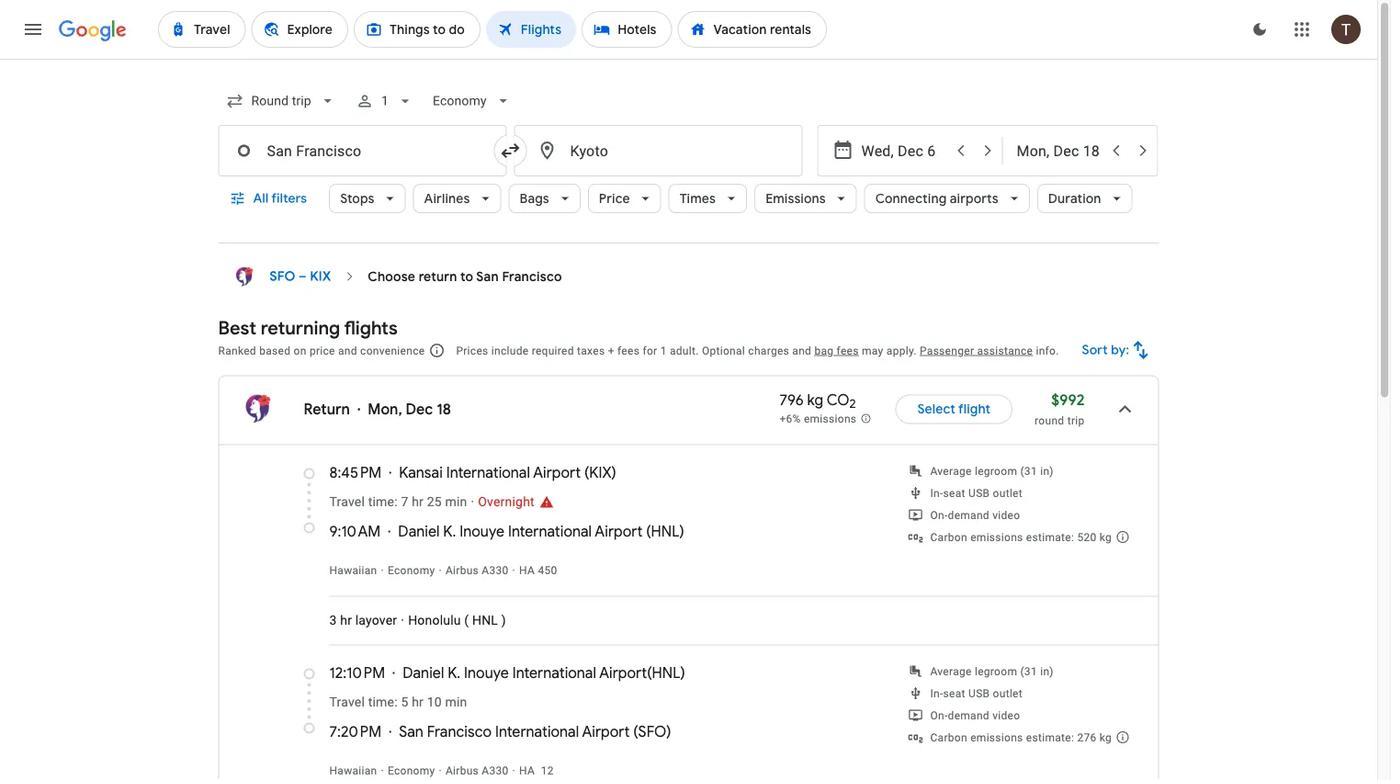 Task type: locate. For each thing, give the bounding box(es) containing it.
airport
[[533, 463, 581, 482], [595, 522, 643, 541], [599, 663, 647, 682], [582, 722, 630, 741]]

daniel k. inouye international airport ( hnl )
[[398, 522, 684, 541], [403, 663, 685, 682]]

hnl
[[651, 522, 679, 541], [472, 613, 498, 628], [652, 663, 680, 682]]

0 vertical spatial in-seat usb outlet
[[930, 486, 1023, 499]]

travel for 8:45 pm
[[329, 494, 365, 509]]

450
[[538, 564, 557, 577]]

(
[[584, 463, 589, 482], [646, 522, 651, 541], [464, 613, 469, 628], [647, 663, 652, 682], [633, 722, 638, 741]]

2 and from the left
[[792, 344, 811, 357]]

time: left 7
[[368, 494, 398, 509]]

0 horizontal spatial and
[[338, 344, 357, 357]]

usb up 'carbon emissions estimate: 276 kg'
[[968, 687, 990, 700]]

0 vertical spatial seat
[[943, 486, 965, 499]]

0 vertical spatial airbus
[[446, 564, 479, 577]]

on- up 'carbon emissions estimate: 276 kg'
[[930, 709, 948, 722]]

2
[[850, 396, 856, 412]]

average
[[930, 464, 972, 477], [930, 665, 972, 678]]

0 vertical spatial legroom
[[975, 464, 1017, 477]]

airbus a330 left the ha 12
[[446, 764, 509, 777]]

estimate:
[[1026, 531, 1074, 543], [1026, 731, 1074, 744]]

0 vertical spatial  image
[[357, 400, 360, 418]]

all filters
[[253, 190, 307, 207]]

demand
[[948, 509, 989, 521], [948, 709, 989, 722]]

estimate: left the 520
[[1026, 531, 1074, 543]]

san
[[476, 268, 499, 285], [399, 722, 423, 741]]

2 airbus a330 from the top
[[446, 764, 509, 777]]

1 average legroom (31 in) from the top
[[930, 464, 1054, 477]]

0 horizontal spatial  image
[[357, 400, 360, 418]]

kg
[[807, 390, 823, 409], [1100, 531, 1112, 543], [1100, 731, 1112, 744]]

0 horizontal spatial sfo
[[270, 268, 295, 285]]

2 hawaiian from the top
[[329, 764, 377, 777]]

1 hawaiian from the top
[[329, 564, 377, 577]]

in-seat usb outlet up 'carbon emissions estimate: 276 kg'
[[930, 687, 1023, 700]]

0 vertical spatial 1
[[381, 93, 388, 108]]

in) down "round"
[[1040, 464, 1054, 477]]

hr for 12:10 pm
[[412, 695, 424, 710]]

travel for 12:10 pm
[[329, 695, 365, 710]]

2 airbus from the top
[[446, 764, 479, 777]]

1 travel from the top
[[329, 494, 365, 509]]

economy for daniel
[[388, 564, 435, 577]]

min for k.
[[445, 494, 467, 509]]

1 vertical spatial inouye
[[464, 663, 509, 682]]

hawaiian down 7:20 pm text box
[[329, 764, 377, 777]]

airbus
[[446, 564, 479, 577], [446, 764, 479, 777]]

time:
[[368, 494, 398, 509], [368, 695, 398, 710]]

stops button
[[329, 176, 406, 221]]

2 in) from the top
[[1040, 665, 1054, 678]]

and right price
[[338, 344, 357, 357]]

 image right layover
[[401, 613, 404, 628]]

average legroom (31 in)
[[930, 464, 1054, 477], [930, 665, 1054, 678]]

mon,
[[368, 400, 402, 418]]

daniel k. inouye international airport ( hnl ) up san francisco international airport ( sfo )
[[403, 663, 685, 682]]

1 vertical spatial san
[[399, 722, 423, 741]]

0 vertical spatial on-demand video
[[930, 509, 1020, 521]]

1 vertical spatial hnl
[[472, 613, 498, 628]]

0 vertical spatial estimate:
[[1026, 531, 1074, 543]]

and
[[338, 344, 357, 357], [792, 344, 811, 357]]

1 horizontal spatial  image
[[471, 494, 474, 509]]

k. down travel time: 7 hr 25 min
[[443, 522, 456, 541]]

travel up 7:20 pm at the left bottom of the page
[[329, 695, 365, 710]]

fees
[[617, 344, 640, 357], [837, 344, 859, 357]]

economy
[[388, 564, 435, 577], [388, 764, 435, 777]]

2 fees from the left
[[837, 344, 859, 357]]

1 vertical spatial average
[[930, 665, 972, 678]]

best
[[218, 316, 256, 339]]

1 estimate: from the top
[[1026, 531, 1074, 543]]

+6%
[[779, 413, 801, 425]]

7
[[401, 494, 408, 509]]

return
[[419, 268, 457, 285]]

1 vertical spatial on-
[[930, 709, 948, 722]]

best returning flights main content
[[218, 258, 1159, 780]]

1 on- from the top
[[930, 509, 948, 521]]

2 seat from the top
[[943, 687, 965, 700]]

1 horizontal spatial  image
[[512, 764, 515, 777]]

hawaiian down 9:10 am text field
[[329, 564, 377, 577]]

 image for overnight
[[471, 494, 474, 509]]

0 vertical spatial airbus a330
[[446, 564, 509, 577]]

1 economy from the top
[[388, 564, 435, 577]]

none search field containing all filters
[[218, 79, 1159, 243]]

emissions for san francisco international airport ( sfo )
[[970, 731, 1023, 744]]

hr for 8:45 pm
[[412, 494, 424, 509]]

sort by:
[[1082, 342, 1130, 358]]

airbus up 'honolulu ( hnl )'
[[446, 564, 479, 577]]

min right 10
[[445, 695, 467, 710]]

0 vertical spatial k.
[[443, 522, 456, 541]]

seat up carbon emissions estimate: 520 kg on the right of page
[[943, 486, 965, 499]]

inouye
[[460, 522, 504, 541], [464, 663, 509, 682]]

filters
[[271, 190, 307, 207]]

return
[[304, 400, 350, 418]]

1 airbus from the top
[[446, 564, 479, 577]]

carbon emissions estimate: 276 kg
[[930, 731, 1112, 744]]

all
[[253, 190, 269, 207]]

2 vertical spatial kg
[[1100, 731, 1112, 744]]

1 horizontal spatial 1
[[660, 344, 667, 357]]

1 vertical spatial ha
[[519, 764, 535, 777]]

main menu image
[[22, 18, 44, 40]]

price button
[[588, 176, 661, 221]]

emissions left '276' on the bottom
[[970, 731, 1023, 744]]

kg right the 520
[[1100, 531, 1112, 543]]

k.
[[443, 522, 456, 541], [448, 663, 460, 682]]

ha
[[519, 564, 535, 577], [519, 764, 535, 777]]

1 fees from the left
[[617, 344, 640, 357]]

 image left the ha 12
[[512, 764, 515, 777]]

0 vertical spatial video
[[992, 509, 1020, 521]]

ha left '12'
[[519, 764, 535, 777]]

kg right '276' on the bottom
[[1100, 731, 1112, 744]]

round
[[1035, 414, 1064, 427]]

2 carbon from the top
[[930, 731, 967, 744]]

1 vertical spatial demand
[[948, 709, 989, 722]]

0 vertical spatial a330
[[482, 564, 509, 577]]

0 horizontal spatial san
[[399, 722, 423, 741]]

international
[[446, 463, 530, 482], [508, 522, 592, 541], [512, 663, 596, 682], [495, 722, 579, 741]]

1 vertical spatial in-seat usb outlet
[[930, 687, 1023, 700]]

0 horizontal spatial francisco
[[427, 722, 492, 741]]

 image left overnight
[[471, 494, 474, 509]]

choose
[[368, 268, 415, 285]]

demand up 'carbon emissions estimate: 276 kg'
[[948, 709, 989, 722]]

seat up 'carbon emissions estimate: 276 kg'
[[943, 687, 965, 700]]

1 vertical spatial min
[[445, 695, 467, 710]]

flight
[[958, 401, 991, 418]]

kg inside 796 kg co 2
[[807, 390, 823, 409]]

on-demand video
[[930, 509, 1020, 521], [930, 709, 1020, 722]]

 image left 'mon,'
[[357, 400, 360, 418]]

travel up the 9:10 am on the left of page
[[329, 494, 365, 509]]

ha for international
[[519, 764, 535, 777]]

0 vertical spatial hawaiian
[[329, 564, 377, 577]]

fees right +
[[617, 344, 640, 357]]

1 vertical spatial a330
[[482, 764, 509, 777]]

0 vertical spatial on-
[[930, 509, 948, 521]]

outlet
[[993, 486, 1023, 499], [993, 687, 1023, 700]]

fees right bag
[[837, 344, 859, 357]]

emissions button
[[754, 176, 857, 221]]

2 usb from the top
[[968, 687, 990, 700]]

1 vertical spatial airbus a330
[[446, 764, 509, 777]]

hr right 3
[[340, 613, 352, 628]]

average legroom (31 in) up 'carbon emissions estimate: 276 kg'
[[930, 665, 1054, 678]]

2 min from the top
[[445, 695, 467, 710]]

2 vertical spatial emissions
[[970, 731, 1023, 744]]

on-
[[930, 509, 948, 521], [930, 709, 948, 722]]

legroom down the flight on the bottom right of the page
[[975, 464, 1017, 477]]

0 vertical spatial (31
[[1020, 464, 1037, 477]]

hr right 5 in the left of the page
[[412, 695, 424, 710]]

520
[[1077, 531, 1097, 543]]

0 vertical spatial outlet
[[993, 486, 1023, 499]]

carbon emissions estimate: 276 kilograms element
[[930, 731, 1112, 744]]

1 vertical spatial estimate:
[[1026, 731, 1074, 744]]

0 vertical spatial carbon
[[930, 531, 967, 543]]

min for francisco
[[445, 695, 467, 710]]

travel
[[329, 494, 365, 509], [329, 695, 365, 710]]

kg up +6% emissions
[[807, 390, 823, 409]]

min
[[445, 494, 467, 509], [445, 695, 467, 710]]

1 vertical spatial travel
[[329, 695, 365, 710]]

 image
[[357, 400, 360, 418], [471, 494, 474, 509], [512, 564, 515, 577]]

average legroom (31 in) down the flight on the bottom right of the page
[[930, 464, 1054, 477]]

Departure time: 12:10 PM. text field
[[329, 663, 385, 682]]

2 time: from the top
[[368, 695, 398, 710]]

2 outlet from the top
[[993, 687, 1023, 700]]

0 vertical spatial daniel k. inouye international airport ( hnl )
[[398, 522, 684, 541]]

hr right 7
[[412, 494, 424, 509]]

18
[[437, 400, 451, 418]]

1 vertical spatial legroom
[[975, 665, 1017, 678]]

0 vertical spatial in)
[[1040, 464, 1054, 477]]

2 ha from the top
[[519, 764, 535, 777]]

sort
[[1082, 342, 1108, 358]]

12:10 pm
[[329, 663, 385, 682]]

1 in) from the top
[[1040, 464, 1054, 477]]

inouye down overnight
[[460, 522, 504, 541]]

0 horizontal spatial fees
[[617, 344, 640, 357]]

1
[[381, 93, 388, 108], [660, 344, 667, 357]]

276
[[1077, 731, 1097, 744]]

apply.
[[886, 344, 917, 357]]

1 inside best returning flights "main content"
[[660, 344, 667, 357]]

airbus left the ha 12
[[446, 764, 479, 777]]

airbus a330 up 'honolulu ( hnl )'
[[446, 564, 509, 577]]

1 airbus a330 from the top
[[446, 564, 509, 577]]

outlet up carbon emissions estimate: 276 kilograms element
[[993, 687, 1023, 700]]

emissions down co
[[804, 413, 857, 425]]

connecting airports
[[875, 190, 999, 207]]

(31 up carbon emissions estimate: 276 kilograms element
[[1020, 665, 1037, 678]]

0 vertical spatial kix
[[310, 268, 331, 285]]

1 horizontal spatial fees
[[837, 344, 859, 357]]

best returning flights
[[218, 316, 398, 339]]

emissions for daniel k. inouye international airport ( hnl )
[[970, 531, 1023, 543]]

2 a330 from the top
[[482, 764, 509, 777]]

1 vertical spatial outlet
[[993, 687, 1023, 700]]

1 horizontal spatial francisco
[[502, 268, 562, 285]]

1 horizontal spatial san
[[476, 268, 499, 285]]

1 vertical spatial francisco
[[427, 722, 492, 741]]

emissions left the 520
[[970, 531, 1023, 543]]

0 vertical spatial demand
[[948, 509, 989, 521]]

1 vertical spatial seat
[[943, 687, 965, 700]]

2 economy from the top
[[388, 764, 435, 777]]

travel time: 7 hr 25 min
[[329, 494, 467, 509]]

1 time: from the top
[[368, 494, 398, 509]]

1 vertical spatial in)
[[1040, 665, 1054, 678]]

daniel k. inouye international airport ( hnl ) up ha 450
[[398, 522, 684, 541]]

1 on-demand video from the top
[[930, 509, 1020, 521]]

2 (31 from the top
[[1020, 665, 1037, 678]]

1 vertical spatial carbon
[[930, 731, 967, 744]]

min right 25
[[445, 494, 467, 509]]

0 vertical spatial ha
[[519, 564, 535, 577]]

0 vertical spatial usb
[[968, 486, 990, 499]]

mon, dec 18
[[368, 400, 451, 418]]

1 vertical spatial on-demand video
[[930, 709, 1020, 722]]

992 US dollars text field
[[1051, 390, 1085, 409]]

in-seat usb outlet up carbon emissions estimate: 520 kg on the right of page
[[930, 486, 1023, 499]]

None search field
[[218, 79, 1159, 243]]

1 vertical spatial airbus
[[446, 764, 479, 777]]

0 vertical spatial time:
[[368, 494, 398, 509]]

None field
[[218, 85, 344, 118], [425, 85, 520, 118], [218, 85, 344, 118], [425, 85, 520, 118]]

0 horizontal spatial 1
[[381, 93, 388, 108]]

usb up carbon emissions estimate: 520 kg on the right of page
[[968, 486, 990, 499]]

)
[[612, 463, 616, 482], [679, 522, 684, 541], [501, 613, 506, 628], [680, 663, 685, 682], [666, 722, 671, 741]]

a330 left ha 450
[[482, 564, 509, 577]]

0 vertical spatial in-
[[930, 486, 943, 499]]

connecting airports button
[[864, 176, 1030, 221]]

francisco right the to on the left top
[[502, 268, 562, 285]]

video up carbon emissions estimate: 276 kilograms element
[[992, 709, 1020, 722]]

3
[[329, 613, 337, 628]]

 image left ha 450
[[512, 564, 515, 577]]

k. down 'honolulu ( hnl )'
[[448, 663, 460, 682]]

san right the to on the left top
[[476, 268, 499, 285]]

legroom up 'carbon emissions estimate: 276 kg'
[[975, 665, 1017, 678]]

$992 round trip
[[1035, 390, 1085, 427]]

dec
[[406, 400, 433, 418]]

Departure text field
[[861, 126, 946, 175]]

estimate: left '276' on the bottom
[[1026, 731, 1074, 744]]

legroom
[[975, 464, 1017, 477], [975, 665, 1017, 678]]

san down 5 in the left of the page
[[399, 722, 423, 741]]

economy for san
[[388, 764, 435, 777]]

on-demand video up carbon emissions estimate: 520 kg on the right of page
[[930, 509, 1020, 521]]

1 vertical spatial economy
[[388, 764, 435, 777]]

and left bag
[[792, 344, 811, 357]]

daniel up 10
[[403, 663, 444, 682]]

on-demand video up 'carbon emissions estimate: 276 kg'
[[930, 709, 1020, 722]]

usb
[[968, 486, 990, 499], [968, 687, 990, 700]]

1 vertical spatial video
[[992, 709, 1020, 722]]

(31 down "round"
[[1020, 464, 1037, 477]]

in-seat usb outlet
[[930, 486, 1023, 499], [930, 687, 1023, 700]]

demand up carbon emissions estimate: 520 kg on the right of page
[[948, 509, 989, 521]]

1 vertical spatial kix
[[589, 463, 612, 482]]

1 legroom from the top
[[975, 464, 1017, 477]]

economy down 5 in the left of the page
[[388, 764, 435, 777]]

outlet up carbon emissions estimate: 520 kg on the right of page
[[993, 486, 1023, 499]]

(31
[[1020, 464, 1037, 477], [1020, 665, 1037, 678]]

0 vertical spatial  image
[[401, 613, 404, 628]]

2 vertical spatial  image
[[512, 564, 515, 577]]

1 vertical spatial emissions
[[970, 531, 1023, 543]]

in) up carbon emissions estimate: 276 kilograms element
[[1040, 665, 1054, 678]]

0 vertical spatial hr
[[412, 494, 424, 509]]

francisco down 10
[[427, 722, 492, 741]]

2 vertical spatial hr
[[412, 695, 424, 710]]

on- up carbon emissions estimate: 520 kg on the right of page
[[930, 509, 948, 521]]

0 vertical spatial average
[[930, 464, 972, 477]]

a330 left the ha 12
[[482, 764, 509, 777]]

0 vertical spatial min
[[445, 494, 467, 509]]

1 vertical spatial kg
[[1100, 531, 1112, 543]]

Arrival time: 9:10 AM. text field
[[329, 522, 381, 541]]

video up carbon emissions estimate: 520 kg on the right of page
[[992, 509, 1020, 521]]

1 horizontal spatial and
[[792, 344, 811, 357]]

ha left 450 on the bottom of page
[[519, 564, 535, 577]]

duration button
[[1037, 176, 1132, 221]]

0 vertical spatial economy
[[388, 564, 435, 577]]

1 carbon from the top
[[930, 531, 967, 543]]

1 vertical spatial  image
[[471, 494, 474, 509]]

2 travel from the top
[[329, 695, 365, 710]]

time: left 5 in the left of the page
[[368, 695, 398, 710]]

carbon
[[930, 531, 967, 543], [930, 731, 967, 744]]

carbon emissions estimate: 520 kilograms element
[[930, 531, 1112, 543]]

0 vertical spatial kg
[[807, 390, 823, 409]]

economy up honolulu
[[388, 564, 435, 577]]

ranked
[[218, 344, 256, 357]]

2 in-seat usb outlet from the top
[[930, 687, 1023, 700]]

0 vertical spatial travel
[[329, 494, 365, 509]]

1 a330 from the top
[[482, 564, 509, 577]]

2 estimate: from the top
[[1026, 731, 1074, 744]]

2 horizontal spatial  image
[[512, 564, 515, 577]]

video
[[992, 509, 1020, 521], [992, 709, 1020, 722]]

daniel down 7
[[398, 522, 440, 541]]

1 horizontal spatial sfo
[[638, 722, 666, 741]]

1 vertical spatial usb
[[968, 687, 990, 700]]

1 ha from the top
[[519, 564, 535, 577]]

1 min from the top
[[445, 494, 467, 509]]

0 vertical spatial average legroom (31 in)
[[930, 464, 1054, 477]]

1 vertical spatial 1
[[660, 344, 667, 357]]

1 vertical spatial (31
[[1020, 665, 1037, 678]]

inouye down 'honolulu ( hnl )'
[[464, 663, 509, 682]]

1 vertical spatial time:
[[368, 695, 398, 710]]

a330 for international
[[482, 764, 509, 777]]

seat
[[943, 486, 965, 499], [943, 687, 965, 700]]

1 vertical spatial in-
[[930, 687, 943, 700]]

2 in- from the top
[[930, 687, 943, 700]]

2 vertical spatial hnl
[[652, 663, 680, 682]]

a330 for inouye
[[482, 564, 509, 577]]

bags
[[520, 190, 549, 207]]

select flight
[[917, 401, 991, 418]]

 image
[[401, 613, 404, 628], [512, 764, 515, 777]]

None text field
[[218, 125, 507, 176], [514, 125, 803, 176], [218, 125, 507, 176], [514, 125, 803, 176]]

1 (31 from the top
[[1020, 464, 1037, 477]]



Task type: vqa. For each thing, say whether or not it's contained in the screenshot.
 image on the left of page in the Suggested trips from Santa Barbara region
no



Task type: describe. For each thing, give the bounding box(es) containing it.
all filters button
[[218, 176, 322, 221]]

duration
[[1048, 190, 1101, 207]]

prices
[[456, 344, 488, 357]]

Departure time: 8:45 PM. text field
[[329, 463, 382, 482]]

prices include required taxes + fees for 1 adult. optional charges and bag fees may apply. passenger assistance
[[456, 344, 1033, 357]]

passenger assistance button
[[920, 344, 1033, 357]]

8:45 pm
[[329, 463, 382, 482]]

ranked based on price and convenience
[[218, 344, 425, 357]]

1 vertical spatial daniel k. inouye international airport ( hnl )
[[403, 663, 685, 682]]

learn more about ranking image
[[428, 342, 445, 359]]

+
[[608, 344, 614, 357]]

1 vertical spatial sfo
[[638, 722, 666, 741]]

taxes
[[577, 344, 605, 357]]

0 vertical spatial daniel
[[398, 522, 440, 541]]

overnight
[[478, 494, 535, 509]]

0 vertical spatial emissions
[[804, 413, 857, 425]]

5
[[401, 695, 408, 710]]

assistance
[[977, 344, 1033, 357]]

0 vertical spatial hnl
[[651, 522, 679, 541]]

honolulu
[[408, 613, 461, 628]]

change appearance image
[[1238, 7, 1282, 51]]

1 vertical spatial  image
[[512, 764, 515, 777]]

international up 450 on the bottom of page
[[508, 522, 592, 541]]

may
[[862, 344, 883, 357]]

charges
[[748, 344, 789, 357]]

connecting
[[875, 190, 947, 207]]

hawaiian for 9:10 am
[[329, 564, 377, 577]]

2 demand from the top
[[948, 709, 989, 722]]

12
[[541, 764, 554, 777]]

loading results progress bar
[[0, 59, 1377, 62]]

travel time: 5 hr 10 min
[[329, 695, 467, 710]]

1 video from the top
[[992, 509, 1020, 521]]

0 vertical spatial sfo
[[270, 268, 295, 285]]

airbus a330 for international
[[446, 764, 509, 777]]

kg for san francisco international airport ( sfo )
[[1100, 731, 1112, 744]]

1 usb from the top
[[968, 486, 990, 499]]

airbus a330 for inouye
[[446, 564, 509, 577]]

kg for daniel k. inouye international airport ( hnl )
[[1100, 531, 1112, 543]]

adult.
[[670, 344, 699, 357]]

1 average from the top
[[930, 464, 972, 477]]

honolulu ( hnl )
[[408, 613, 506, 628]]

international up san francisco international airport ( sfo )
[[512, 663, 596, 682]]

layover
[[355, 613, 397, 628]]

2 on- from the top
[[930, 709, 948, 722]]

796
[[779, 390, 804, 409]]

hawaiian for 7:20 pm
[[329, 764, 377, 777]]

$992
[[1051, 390, 1085, 409]]

price
[[599, 190, 630, 207]]

swap origin and destination. image
[[499, 140, 521, 162]]

1 inside popup button
[[381, 93, 388, 108]]

flights
[[344, 316, 398, 339]]

sfo – kix
[[270, 268, 331, 285]]

1 in-seat usb outlet from the top
[[930, 486, 1023, 499]]

bag fees button
[[814, 344, 859, 357]]

25
[[427, 494, 442, 509]]

ha 450
[[519, 564, 557, 577]]

bag
[[814, 344, 834, 357]]

1 vertical spatial daniel
[[403, 663, 444, 682]]

0 horizontal spatial  image
[[401, 613, 404, 628]]

on
[[294, 344, 307, 357]]

time: for 12:10 pm
[[368, 695, 398, 710]]

select flight button
[[895, 387, 1013, 431]]

0 vertical spatial francisco
[[502, 268, 562, 285]]

10
[[427, 695, 442, 710]]

kansai
[[399, 463, 443, 482]]

international up the ha 12
[[495, 722, 579, 741]]

3 hr layover
[[329, 613, 397, 628]]

sort by: button
[[1075, 328, 1159, 372]]

estimate: for daniel k. inouye international airport ( hnl )
[[1026, 531, 1074, 543]]

1 seat from the top
[[943, 486, 965, 499]]

emissions
[[765, 190, 826, 207]]

by:
[[1111, 342, 1130, 358]]

convenience
[[360, 344, 425, 357]]

san francisco international airport ( sfo )
[[399, 722, 671, 741]]

airports
[[950, 190, 999, 207]]

kansai international airport ( kix )
[[399, 463, 616, 482]]

1 vertical spatial hr
[[340, 613, 352, 628]]

passenger
[[920, 344, 974, 357]]

required
[[532, 344, 574, 357]]

airbus for francisco
[[446, 764, 479, 777]]

7:20 pm
[[329, 722, 381, 741]]

stops
[[340, 190, 374, 207]]

carbon emissions estimate: 520 kg
[[930, 531, 1112, 543]]

times button
[[669, 176, 747, 221]]

1 button
[[348, 79, 422, 123]]

airlines button
[[413, 176, 501, 221]]

ha 12
[[519, 764, 554, 777]]

choose return to san francisco
[[368, 268, 562, 285]]

Arrival time: 7:20 PM. text field
[[329, 722, 381, 741]]

2 average legroom (31 in) from the top
[[930, 665, 1054, 678]]

co
[[827, 390, 850, 409]]

1 vertical spatial k.
[[448, 663, 460, 682]]

times
[[680, 190, 716, 207]]

0 vertical spatial inouye
[[460, 522, 504, 541]]

international up overnight
[[446, 463, 530, 482]]

2 average from the top
[[930, 665, 972, 678]]

1 outlet from the top
[[993, 486, 1023, 499]]

airbus for k.
[[446, 564, 479, 577]]

estimate: for san francisco international airport ( sfo )
[[1026, 731, 1074, 744]]

Return text field
[[1017, 126, 1101, 175]]

1 demand from the top
[[948, 509, 989, 521]]

carbon for san francisco international airport ( sfo )
[[930, 731, 967, 744]]

2 on-demand video from the top
[[930, 709, 1020, 722]]

2 video from the top
[[992, 709, 1020, 722]]

include
[[491, 344, 529, 357]]

for
[[643, 344, 657, 357]]

2 legroom from the top
[[975, 665, 1017, 678]]

1 in- from the top
[[930, 486, 943, 499]]

time: for 8:45 pm
[[368, 494, 398, 509]]

1 and from the left
[[338, 344, 357, 357]]

bags button
[[509, 176, 581, 221]]

carbon for daniel k. inouye international airport ( hnl )
[[930, 531, 967, 543]]

0 horizontal spatial kix
[[310, 268, 331, 285]]

trip
[[1067, 414, 1085, 427]]

796 kg co 2
[[779, 390, 856, 412]]

 image for mon, dec 18
[[357, 400, 360, 418]]

returning
[[261, 316, 340, 339]]

1 horizontal spatial kix
[[589, 463, 612, 482]]

+6% emissions
[[779, 413, 857, 425]]

–
[[299, 268, 307, 285]]

0 vertical spatial san
[[476, 268, 499, 285]]

based
[[259, 344, 291, 357]]

airlines
[[424, 190, 470, 207]]

optional
[[702, 344, 745, 357]]

select
[[917, 401, 955, 418]]

to
[[460, 268, 473, 285]]

ha for inouye
[[519, 564, 535, 577]]



